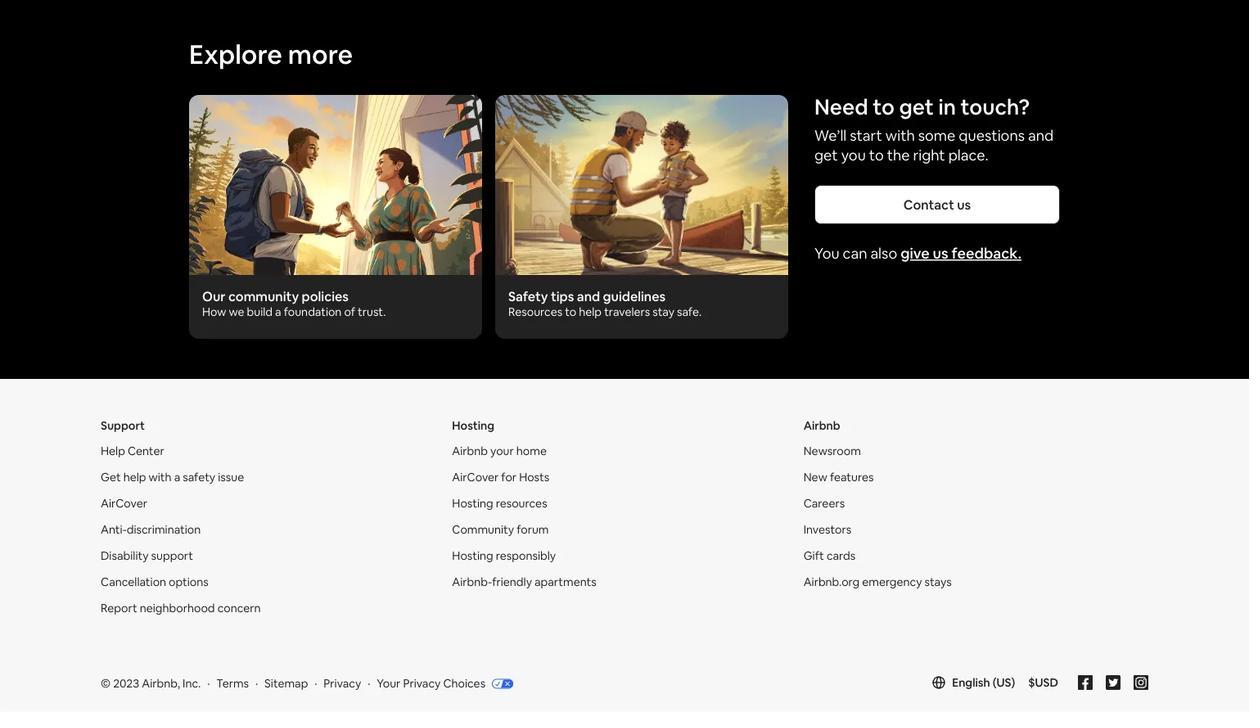 Task type: vqa. For each thing, say whether or not it's contained in the screenshot.
$110 for $110 button to the top
no



Task type: locate. For each thing, give the bounding box(es) containing it.
get help with a safety issue
[[101, 471, 244, 485]]

0 vertical spatial hosting
[[452, 419, 495, 434]]

we'll
[[815, 127, 847, 146]]

terms
[[216, 677, 249, 692]]

tips
[[551, 288, 574, 305]]

investors
[[804, 523, 852, 538]]

and
[[1029, 127, 1054, 146], [577, 288, 600, 305]]

privacy inside "link"
[[403, 677, 441, 692]]

english
[[953, 676, 991, 691]]

privacy
[[324, 677, 361, 692], [403, 677, 441, 692]]

hosting up airbnb-
[[452, 549, 494, 564]]

give us feedback. link
[[901, 244, 1022, 264]]

0 vertical spatial and
[[1029, 127, 1054, 146]]

airbnb left your
[[452, 444, 488, 459]]

to up start
[[873, 94, 895, 121]]

resources
[[509, 305, 563, 320]]

issue
[[218, 471, 244, 485]]

responsibly
[[496, 549, 556, 564]]

1 horizontal spatial us
[[958, 197, 972, 213]]

investors link
[[804, 523, 852, 538]]

with
[[886, 127, 916, 146], [149, 471, 172, 485]]

feedback.
[[952, 244, 1022, 264]]

airbnb
[[804, 419, 841, 434], [452, 444, 488, 459]]

navigate to twitter image
[[1107, 676, 1121, 691]]

1 vertical spatial us
[[933, 244, 949, 264]]

1 horizontal spatial airbnb
[[804, 419, 841, 434]]

1 horizontal spatial help
[[579, 305, 602, 320]]

careers link
[[804, 497, 845, 512]]

hosting responsibly link
[[452, 549, 556, 564]]

1 horizontal spatial privacy
[[403, 677, 441, 692]]

get down we'll
[[815, 146, 838, 165]]

0 vertical spatial a
[[275, 305, 281, 320]]

touch?
[[961, 94, 1031, 121]]

1 vertical spatial get
[[815, 146, 838, 165]]

options
[[169, 575, 209, 590]]

help right "get"
[[123, 471, 146, 485]]

1 horizontal spatial with
[[886, 127, 916, 146]]

0 vertical spatial get
[[900, 94, 934, 121]]

0 vertical spatial to
[[873, 94, 895, 121]]

a right build
[[275, 305, 281, 320]]

explore more
[[189, 37, 353, 72]]

airbnb,
[[142, 677, 180, 692]]

2023
[[113, 677, 139, 692]]

disability support link
[[101, 549, 193, 564]]

gift
[[804, 549, 825, 564]]

(us)
[[993, 676, 1016, 691]]

0 horizontal spatial airbnb
[[452, 444, 488, 459]]

help right tips
[[579, 305, 602, 320]]

0 horizontal spatial aircover
[[101, 497, 147, 512]]

1 hosting from the top
[[452, 419, 495, 434]]

and inside safety tips and guidelines resources to help travelers stay safe.
[[577, 288, 600, 305]]

and right tips
[[577, 288, 600, 305]]

report neighborhood concern
[[101, 602, 261, 616]]

us right give
[[933, 244, 949, 264]]

community forum link
[[452, 523, 549, 538]]

2 vertical spatial hosting
[[452, 549, 494, 564]]

hosting for hosting responsibly
[[452, 549, 494, 564]]

also
[[871, 244, 898, 264]]

get help with a safety issue link
[[101, 471, 244, 485]]

new features
[[804, 471, 874, 485]]

aircover left for
[[452, 471, 499, 485]]

1 vertical spatial and
[[577, 288, 600, 305]]

0 horizontal spatial a
[[174, 471, 180, 485]]

aircover up anti-
[[101, 497, 147, 512]]

2 hosting from the top
[[452, 497, 494, 512]]

need
[[815, 94, 869, 121]]

0 horizontal spatial us
[[933, 244, 949, 264]]

1 vertical spatial hosting
[[452, 497, 494, 512]]

0 horizontal spatial and
[[577, 288, 600, 305]]

apartments
[[535, 575, 597, 590]]

with up the
[[886, 127, 916, 146]]

our
[[202, 288, 226, 305]]

1 vertical spatial to
[[870, 146, 884, 165]]

help
[[579, 305, 602, 320], [123, 471, 146, 485]]

explore
[[189, 37, 283, 72]]

0 vertical spatial aircover
[[452, 471, 499, 485]]

privacy left your
[[324, 677, 361, 692]]

help center link
[[101, 444, 164, 459]]

1 vertical spatial help
[[123, 471, 146, 485]]

of
[[344, 305, 355, 320]]

0 vertical spatial help
[[579, 305, 602, 320]]

hosting up community
[[452, 497, 494, 512]]

with down center
[[149, 471, 172, 485]]

forum
[[517, 523, 549, 538]]

community forum
[[452, 523, 549, 538]]

give
[[901, 244, 930, 264]]

stay
[[653, 305, 675, 320]]

english (us) button
[[933, 676, 1016, 691]]

hosting for hosting
[[452, 419, 495, 434]]

new features link
[[804, 471, 874, 485]]

hosting
[[452, 419, 495, 434], [452, 497, 494, 512], [452, 549, 494, 564]]

support
[[101, 419, 145, 434]]

and right questions
[[1029, 127, 1054, 146]]

to
[[873, 94, 895, 121], [870, 146, 884, 165], [565, 305, 577, 320]]

anti-discrimination
[[101, 523, 201, 538]]

a left safety
[[174, 471, 180, 485]]

for
[[502, 471, 517, 485]]

0 vertical spatial us
[[958, 197, 972, 213]]

0 horizontal spatial get
[[815, 146, 838, 165]]

get
[[900, 94, 934, 121], [815, 146, 838, 165]]

1 horizontal spatial a
[[275, 305, 281, 320]]

hosting up airbnb your home
[[452, 419, 495, 434]]

friendly
[[492, 575, 532, 590]]

concern
[[218, 602, 261, 616]]

how
[[202, 305, 226, 320]]

anti-
[[101, 523, 127, 538]]

us right contact
[[958, 197, 972, 213]]

1 horizontal spatial aircover
[[452, 471, 499, 485]]

1 horizontal spatial and
[[1029, 127, 1054, 146]]

home
[[517, 444, 547, 459]]

aircover for aircover for hosts
[[452, 471, 499, 485]]

2 privacy from the left
[[403, 677, 441, 692]]

1 vertical spatial aircover
[[101, 497, 147, 512]]

0 vertical spatial airbnb
[[804, 419, 841, 434]]

a
[[275, 305, 281, 320], [174, 471, 180, 485]]

to left the
[[870, 146, 884, 165]]

gift cards
[[804, 549, 856, 564]]

safety tips and guidelines resources to help travelers stay safe.
[[509, 288, 702, 320]]

you
[[815, 244, 840, 264]]

©
[[101, 677, 111, 692]]

to right "resources"
[[565, 305, 577, 320]]

0 vertical spatial with
[[886, 127, 916, 146]]

to inside safety tips and guidelines resources to help travelers stay safe.
[[565, 305, 577, 320]]

navigate to facebook image
[[1079, 676, 1093, 691]]

safe.
[[677, 305, 702, 320]]

2 vertical spatial to
[[565, 305, 577, 320]]

get left the in
[[900, 94, 934, 121]]

0 horizontal spatial privacy
[[324, 677, 361, 692]]

safety
[[509, 288, 548, 305]]

foundation
[[284, 305, 342, 320]]

privacy right your
[[403, 677, 441, 692]]

1 vertical spatial a
[[174, 471, 180, 485]]

aircover for aircover link
[[101, 497, 147, 512]]

1 vertical spatial airbnb
[[452, 444, 488, 459]]

you
[[842, 146, 866, 165]]

3 hosting from the top
[[452, 549, 494, 564]]

1 vertical spatial with
[[149, 471, 172, 485]]

·
[[207, 677, 210, 692]]

airbnb up newsroom link
[[804, 419, 841, 434]]

airbnb for airbnb
[[804, 419, 841, 434]]



Task type: describe. For each thing, give the bounding box(es) containing it.
1 privacy from the left
[[324, 677, 361, 692]]

help inside safety tips and guidelines resources to help travelers stay safe.
[[579, 305, 602, 320]]

help center
[[101, 444, 164, 459]]

airbnb-
[[452, 575, 492, 590]]

need to get in touch? we'll start with some questions and get you to the right place.
[[815, 94, 1054, 165]]

$
[[1029, 676, 1036, 691]]

newsroom link
[[804, 444, 861, 459]]

trust.
[[358, 305, 386, 320]]

airbnb-friendly apartments link
[[452, 575, 597, 590]]

in
[[939, 94, 957, 121]]

start
[[850, 127, 883, 146]]

discrimination
[[127, 523, 201, 538]]

cancellation options link
[[101, 575, 209, 590]]

the
[[888, 146, 910, 165]]

disability support
[[101, 549, 193, 564]]

english (us)
[[953, 676, 1016, 691]]

1 horizontal spatial get
[[900, 94, 934, 121]]

airbnb-friendly apartments
[[452, 575, 597, 590]]

build
[[247, 305, 273, 320]]

a inside our community policies how we build a foundation of trust.
[[275, 305, 281, 320]]

cancellation options
[[101, 575, 209, 590]]

cancellation
[[101, 575, 166, 590]]

right
[[914, 146, 946, 165]]

0 horizontal spatial with
[[149, 471, 172, 485]]

our community policies how we build a foundation of trust.
[[202, 288, 386, 320]]

terms link
[[216, 677, 249, 692]]

sitemap
[[265, 677, 308, 692]]

emergency
[[863, 575, 923, 590]]

disability
[[101, 549, 149, 564]]

place.
[[949, 146, 989, 165]]

get
[[101, 471, 121, 485]]

with inside need to get in touch? we'll start with some questions and get you to the right place.
[[886, 127, 916, 146]]

aircover link
[[101, 497, 147, 512]]

© 2023 airbnb, inc.
[[101, 677, 201, 692]]

cards
[[827, 549, 856, 564]]

more
[[288, 37, 353, 72]]

aircover for hosts
[[452, 471, 550, 485]]

usd
[[1036, 676, 1059, 691]]

resources
[[496, 497, 548, 512]]

sitemap link
[[265, 677, 308, 692]]

help
[[101, 444, 125, 459]]

report
[[101, 602, 137, 616]]

inc.
[[183, 677, 201, 692]]

and inside need to get in touch? we'll start with some questions and get you to the right place.
[[1029, 127, 1054, 146]]

your privacy choices
[[377, 677, 486, 692]]

hosting responsibly
[[452, 549, 556, 564]]

anti-discrimination link
[[101, 523, 201, 538]]

policies
[[302, 288, 349, 305]]

can
[[843, 244, 868, 264]]

your
[[491, 444, 514, 459]]

your privacy choices link
[[377, 677, 514, 693]]

airbnb your home
[[452, 444, 547, 459]]

report neighborhood concern link
[[101, 602, 261, 616]]

travelers
[[605, 305, 650, 320]]

neighborhood
[[140, 602, 215, 616]]

airbnb.org emergency stays link
[[804, 575, 952, 590]]

contact us
[[904, 197, 972, 213]]

airbnb.org
[[804, 575, 860, 590]]

hosting resources link
[[452, 497, 548, 512]]

questions
[[959, 127, 1025, 146]]

you can also give us feedback.
[[815, 244, 1022, 264]]

some
[[919, 127, 956, 146]]

hosting for hosting resources
[[452, 497, 494, 512]]

choices
[[443, 677, 486, 692]]

guidelines
[[603, 288, 666, 305]]

0 horizontal spatial help
[[123, 471, 146, 485]]

community
[[228, 288, 299, 305]]

careers
[[804, 497, 845, 512]]

navigate to instagram image
[[1134, 676, 1149, 691]]

gift cards link
[[804, 549, 856, 564]]

newsroom
[[804, 444, 861, 459]]

airbnb for airbnb your home
[[452, 444, 488, 459]]

your
[[377, 677, 401, 692]]

new
[[804, 471, 828, 485]]

contact
[[904, 197, 955, 213]]

airbnb.org emergency stays
[[804, 575, 952, 590]]

privacy link
[[324, 677, 361, 692]]

features
[[830, 471, 874, 485]]



